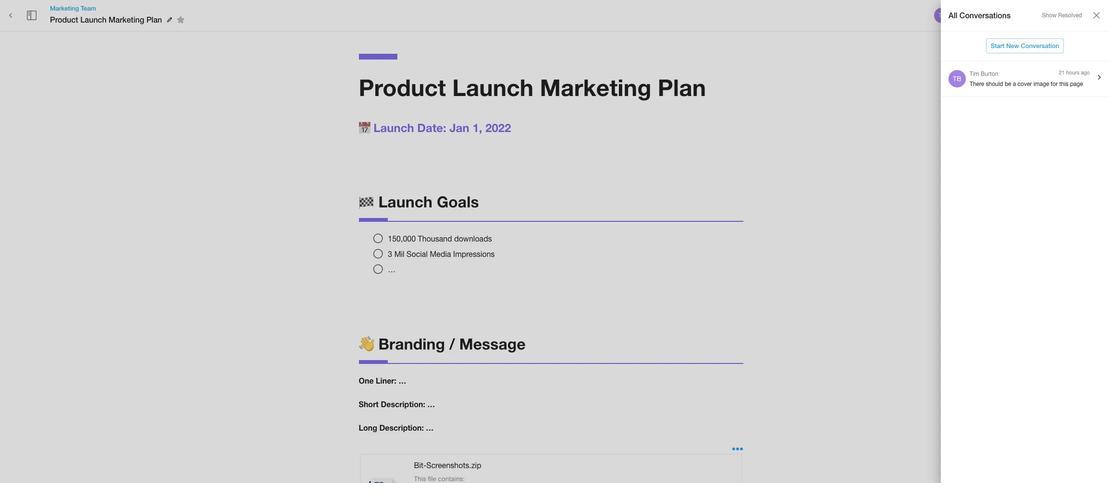 Task type: locate. For each thing, give the bounding box(es) containing it.
more button
[[1060, 8, 1090, 23]]

description: down short description: …
[[379, 423, 424, 433]]

jan
[[450, 121, 469, 134]]

👋 branding / message
[[359, 335, 526, 353]]

1 horizontal spatial plan
[[658, 74, 706, 101]]

🏁
[[359, 193, 374, 211]]

screenshots.zip
[[426, 461, 481, 470]]

… up bit-
[[426, 423, 434, 433]]

launch
[[80, 15, 107, 24], [452, 74, 534, 101], [374, 121, 414, 134], [378, 193, 433, 211]]

mil
[[394, 250, 405, 259]]

team
[[81, 4, 96, 12]]

tb left all
[[938, 12, 946, 19]]

1 horizontal spatial product
[[359, 74, 446, 101]]

there
[[970, 81, 984, 88]]

plan
[[146, 15, 162, 24], [658, 74, 706, 101]]

0 vertical spatial tb
[[938, 12, 946, 19]]

new
[[1006, 42, 1019, 50]]

goals
[[437, 193, 479, 211]]

0 horizontal spatial tb
[[938, 12, 946, 19]]

product launch marketing plan
[[50, 15, 162, 24], [359, 74, 706, 101]]

21 hours ago
[[1059, 70, 1090, 75]]

0 horizontal spatial product
[[50, 15, 78, 24]]

one
[[359, 377, 374, 386]]

tb
[[938, 12, 946, 19], [953, 75, 962, 83]]

launch up 2022
[[452, 74, 534, 101]]

favorite image
[[175, 14, 187, 26]]

1 horizontal spatial tb
[[953, 75, 962, 83]]

1 vertical spatial product
[[359, 74, 446, 101]]

📅
[[359, 121, 370, 134]]

2 vertical spatial marketing
[[540, 74, 651, 101]]

burton
[[981, 71, 998, 77]]

launch right 📅
[[374, 121, 414, 134]]

… right liner:
[[399, 377, 406, 386]]

this
[[1059, 81, 1069, 88]]

0 vertical spatial product launch marketing plan
[[50, 15, 162, 24]]

1 vertical spatial plan
[[658, 74, 706, 101]]

more
[[1068, 11, 1082, 19]]

0 vertical spatial plan
[[146, 15, 162, 24]]

thousand
[[418, 234, 452, 243]]

show
[[1042, 12, 1057, 19]]

1 horizontal spatial product launch marketing plan
[[359, 74, 706, 101]]

media
[[430, 250, 451, 259]]

tim
[[970, 71, 979, 77]]

1 vertical spatial description:
[[379, 423, 424, 433]]

0 horizontal spatial plan
[[146, 15, 162, 24]]

1 vertical spatial marketing
[[109, 15, 144, 24]]

150,000
[[388, 234, 416, 243]]

…
[[388, 265, 396, 274], [399, 377, 406, 386], [427, 400, 435, 409], [426, 423, 434, 433]]

start
[[991, 42, 1005, 50]]

impressions
[[453, 250, 495, 259]]

2022
[[485, 121, 511, 134]]

start new conversation button
[[986, 38, 1064, 53]]

description: for long
[[379, 423, 424, 433]]

… up the long description: …
[[427, 400, 435, 409]]

file
[[428, 475, 436, 483]]

description: up the long description: …
[[381, 400, 425, 409]]

ago
[[1081, 70, 1090, 75]]

date:
[[417, 121, 446, 134]]

3 mil social media impressions
[[388, 250, 495, 259]]

conversation
[[1021, 42, 1059, 50]]

long
[[359, 423, 377, 433]]

1 horizontal spatial marketing
[[109, 15, 144, 24]]

21
[[1059, 70, 1065, 75]]

150,000 thousand downloads
[[388, 234, 492, 243]]

marketing
[[50, 4, 79, 12], [109, 15, 144, 24], [540, 74, 651, 101]]

all
[[949, 10, 958, 20]]

all conversations
[[949, 10, 1011, 20]]

1 vertical spatial tb
[[953, 75, 962, 83]]

product
[[50, 15, 78, 24], [359, 74, 446, 101]]

0 vertical spatial description:
[[381, 400, 425, 409]]

tb left tim
[[953, 75, 962, 83]]

1 vertical spatial product launch marketing plan
[[359, 74, 706, 101]]

launch down team
[[80, 15, 107, 24]]

for
[[1051, 81, 1058, 88]]

description:
[[381, 400, 425, 409], [379, 423, 424, 433]]

resolved
[[1058, 12, 1082, 19]]

should
[[986, 81, 1003, 88]]

launch up 150,000
[[378, 193, 433, 211]]

0 horizontal spatial marketing
[[50, 4, 79, 12]]

message
[[459, 335, 526, 353]]

… for one liner: …
[[399, 377, 406, 386]]

image
[[1034, 81, 1049, 88]]

0 horizontal spatial product launch marketing plan
[[50, 15, 162, 24]]



Task type: vqa. For each thing, say whether or not it's contained in the screenshot.
the New
yes



Task type: describe. For each thing, give the bounding box(es) containing it.
a
[[1013, 81, 1016, 88]]

👋
[[359, 335, 374, 353]]

show resolved
[[1042, 12, 1082, 19]]

one liner: …
[[359, 377, 406, 386]]

be
[[1005, 81, 1011, 88]]

3
[[388, 250, 392, 259]]

there should be a cover image for this page
[[970, 81, 1083, 88]]

0 vertical spatial product
[[50, 15, 78, 24]]

… for long description: …
[[426, 423, 434, 433]]

bit-screenshots.zip
[[414, 461, 481, 470]]

this
[[414, 475, 426, 483]]

tim burton
[[970, 71, 998, 77]]

marketing team link
[[50, 4, 188, 13]]

cover
[[1018, 81, 1032, 88]]

📅 launch date: jan 1, 2022
[[359, 121, 511, 134]]

tb button
[[933, 6, 951, 25]]

liner:
[[376, 377, 397, 386]]

hours
[[1066, 70, 1080, 75]]

page
[[1070, 81, 1083, 88]]

marketing team
[[50, 4, 96, 12]]

… down 3
[[388, 265, 396, 274]]

tb inside button
[[938, 12, 946, 19]]

downloads
[[454, 234, 492, 243]]

contains:
[[438, 475, 465, 483]]

2 horizontal spatial marketing
[[540, 74, 651, 101]]

🏁 launch goals
[[359, 193, 479, 211]]

short description: …
[[359, 400, 435, 409]]

social
[[407, 250, 428, 259]]

description: for short
[[381, 400, 425, 409]]

long description: …
[[359, 423, 434, 433]]

this file contains:
[[414, 475, 484, 483]]

1,
[[473, 121, 482, 134]]

… for short description: …
[[427, 400, 435, 409]]

/
[[449, 335, 455, 353]]

start new conversation
[[991, 42, 1059, 50]]

short
[[359, 400, 379, 409]]

conversations
[[960, 10, 1011, 20]]

0 vertical spatial marketing
[[50, 4, 79, 12]]

branding
[[378, 335, 445, 353]]

bit-
[[414, 461, 426, 470]]



